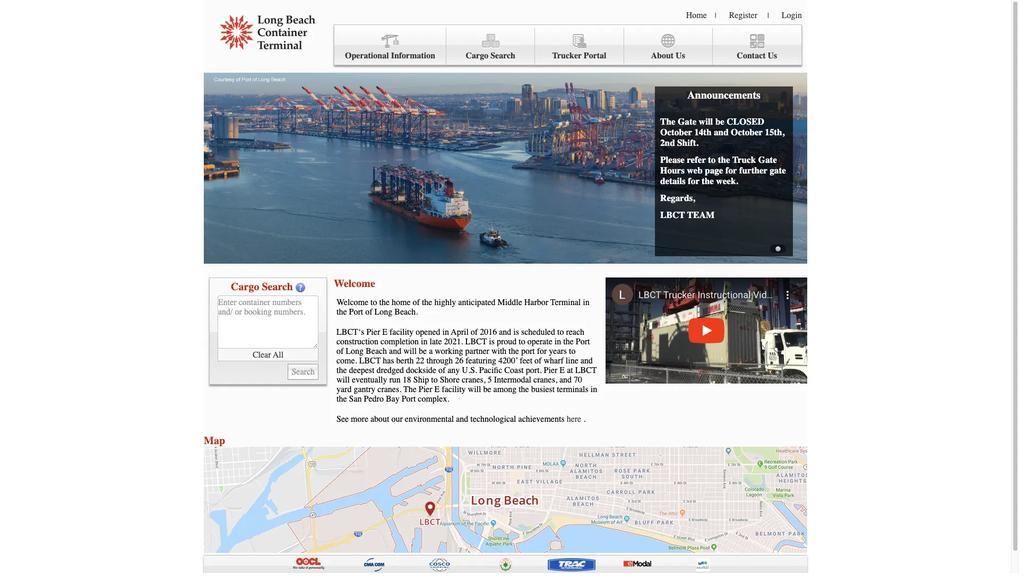 Task type: locate. For each thing, give the bounding box(es) containing it.
.
[[583, 415, 586, 424]]

1 horizontal spatial us
[[768, 51, 777, 61]]

0 vertical spatial welcome
[[334, 278, 375, 290]]

port up 'line'
[[576, 337, 590, 347]]

0 vertical spatial be
[[715, 116, 724, 127]]

portal
[[584, 51, 606, 61]]

us
[[676, 51, 685, 61], [768, 51, 777, 61]]

welcome for welcome
[[334, 278, 375, 290]]

facility
[[390, 328, 414, 337], [442, 385, 466, 394]]

and left 70
[[559, 375, 572, 385]]

of left any
[[438, 366, 445, 375]]

and right beach
[[389, 347, 401, 356]]

2 horizontal spatial for
[[725, 165, 737, 176]]

1 horizontal spatial search
[[491, 51, 515, 61]]

be left closed
[[715, 116, 724, 127]]

2 horizontal spatial be
[[715, 116, 724, 127]]

gate up shift.
[[678, 116, 697, 127]]

1 vertical spatial gate
[[758, 154, 777, 165]]

in inside welcome to the home of the highly anticipated middle harbor terminal in the port of long beach.
[[583, 298, 590, 307]]

us right contact
[[768, 51, 777, 61]]

in right terminal
[[583, 298, 590, 307]]

2 | from the left
[[768, 11, 769, 20]]

cargo search link
[[447, 28, 535, 65]]

1 vertical spatial the
[[403, 385, 417, 394]]

october up please at right
[[660, 127, 692, 137]]

trucker portal
[[552, 51, 606, 61]]

to right the ship
[[431, 375, 438, 385]]

1 horizontal spatial october
[[731, 127, 763, 137]]

cargo inside "link"
[[466, 51, 488, 61]]

1 cranes, from the left
[[462, 375, 486, 385]]

22
[[416, 356, 424, 366]]

will left a
[[403, 347, 417, 356]]

0 horizontal spatial long
[[346, 347, 364, 356]]

0 horizontal spatial cargo
[[231, 281, 259, 293]]

0 vertical spatial search
[[491, 51, 515, 61]]

0 horizontal spatial e
[[382, 328, 387, 337]]

in right operate at right
[[555, 337, 561, 347]]

0 horizontal spatial search
[[262, 281, 293, 293]]

the up 'line'
[[563, 337, 574, 347]]

pier
[[366, 328, 380, 337], [544, 366, 558, 375], [419, 385, 432, 394]]

closed
[[727, 116, 764, 127]]

the up yard at the bottom left of page
[[337, 366, 347, 375]]

0 horizontal spatial facility
[[390, 328, 414, 337]]

1 october from the left
[[660, 127, 692, 137]]

Enter container numbers and/ or booking numbers. text field
[[218, 296, 318, 349]]

scheduled
[[521, 328, 555, 337]]

1 vertical spatial facility
[[442, 385, 466, 394]]

to inside welcome to the home of the highly anticipated middle harbor terminal in the port of long beach.
[[371, 298, 377, 307]]

for right details
[[688, 176, 700, 186]]

gate inside "please refer to the truck gate hours web page for further gate details for the week."
[[758, 154, 777, 165]]

lbct down regards,​
[[660, 210, 685, 220]]

the left port
[[509, 347, 519, 356]]

us right about
[[676, 51, 685, 61]]

team
[[687, 210, 715, 220]]

for inside lbct's pier e facility opened in april of 2016 and is scheduled to reach construction completion in late 2021.  lbct is proud to operate in the port of long beach and will be a working partner with the port for years to come.  lbct has berth 22 through 26 featuring 4200' feet of wharf line and the deepest dredged dockside of any u.s. pacific coast port. pier e at lbct will eventually run 18 ship to shore cranes, 5 intermodal cranes, and 70 yard gantry cranes. the pier e facility will be among the busiest terminals in the san pedro bay port complex.
[[537, 347, 547, 356]]

in
[[583, 298, 590, 307], [442, 328, 449, 337], [421, 337, 428, 347], [555, 337, 561, 347], [591, 385, 597, 394]]

at
[[567, 366, 573, 375]]

port right "bay"
[[402, 394, 416, 404]]

the up lbct's
[[337, 307, 347, 317]]

come.
[[337, 356, 357, 366]]

is left scheduled
[[513, 328, 519, 337]]

menu bar containing operational information
[[334, 24, 802, 65]]

here
[[567, 415, 581, 424]]

contact us
[[737, 51, 777, 61]]

| left login link
[[768, 11, 769, 20]]

welcome
[[334, 278, 375, 290], [337, 298, 368, 307]]

0 vertical spatial long
[[375, 307, 392, 317]]

environmental
[[405, 415, 454, 424]]

1 horizontal spatial e
[[434, 385, 440, 394]]

lbct left 'has'
[[359, 356, 381, 366]]

1 us from the left
[[676, 51, 685, 61]]

port up lbct's
[[349, 307, 363, 317]]

october up truck
[[731, 127, 763, 137]]

0 horizontal spatial us
[[676, 51, 685, 61]]

2021.
[[444, 337, 463, 347]]

1 vertical spatial e
[[560, 366, 565, 375]]

pier up beach
[[366, 328, 380, 337]]

u.s.
[[462, 366, 477, 375]]

for right page
[[725, 165, 737, 176]]

highly
[[434, 298, 456, 307]]

welcome for welcome to the home of the highly anticipated middle harbor terminal in the port of long beach.
[[337, 298, 368, 307]]

1 horizontal spatial cranes,
[[533, 375, 557, 385]]

search
[[491, 51, 515, 61], [262, 281, 293, 293]]

cranes,
[[462, 375, 486, 385], [533, 375, 557, 385]]

1 vertical spatial cargo
[[231, 281, 259, 293]]

to right proud
[[519, 337, 525, 347]]

2 october from the left
[[731, 127, 763, 137]]

0 vertical spatial cargo
[[466, 51, 488, 61]]

0 vertical spatial facility
[[390, 328, 414, 337]]

late
[[430, 337, 442, 347]]

0 vertical spatial gate
[[678, 116, 697, 127]]

1 vertical spatial search
[[262, 281, 293, 293]]

week.
[[716, 176, 738, 186]]

middle
[[498, 298, 522, 307]]

2 vertical spatial pier
[[419, 385, 432, 394]]

0 vertical spatial pier
[[366, 328, 380, 337]]

cranes.
[[378, 385, 401, 394]]

0 horizontal spatial cranes,
[[462, 375, 486, 385]]

the
[[718, 154, 730, 165], [702, 176, 714, 186], [379, 298, 390, 307], [422, 298, 432, 307], [337, 307, 347, 317], [563, 337, 574, 347], [509, 347, 519, 356], [337, 366, 347, 375], [519, 385, 529, 394], [337, 394, 347, 404]]

technological
[[470, 415, 516, 424]]

1 horizontal spatial gate
[[758, 154, 777, 165]]

and right 2016
[[499, 328, 511, 337]]

busiest
[[531, 385, 555, 394]]

more
[[351, 415, 368, 424]]

terminal
[[550, 298, 581, 307]]

line
[[566, 356, 578, 366]]

contact
[[737, 51, 766, 61]]

0 horizontal spatial the
[[403, 385, 417, 394]]

to
[[708, 154, 716, 165], [371, 298, 377, 307], [557, 328, 564, 337], [519, 337, 525, 347], [569, 347, 576, 356], [431, 375, 438, 385]]

0 horizontal spatial |
[[715, 11, 716, 20]]

1 horizontal spatial is
[[513, 328, 519, 337]]

through
[[426, 356, 453, 366]]

port inside welcome to the home of the highly anticipated middle harbor terminal in the port of long beach.
[[349, 307, 363, 317]]

menu bar
[[334, 24, 802, 65]]

be left a
[[419, 347, 427, 356]]

operational information link
[[334, 28, 447, 65]]

long left beach.
[[375, 307, 392, 317]]

0 horizontal spatial be
[[419, 347, 427, 356]]

to right refer
[[708, 154, 716, 165]]

see more about our environmental and technological achievements here .
[[337, 415, 586, 424]]

lbct team
[[660, 210, 715, 220]]

1 horizontal spatial be
[[483, 385, 491, 394]]

about us link
[[624, 28, 713, 65]]

1 horizontal spatial |
[[768, 11, 769, 20]]

ship
[[413, 375, 429, 385]]

years
[[549, 347, 567, 356]]

is left proud
[[489, 337, 495, 347]]

san
[[349, 394, 362, 404]]

1 horizontal spatial facility
[[442, 385, 466, 394]]

welcome to the home of the highly anticipated middle harbor terminal in the port of long beach.
[[337, 298, 590, 317]]

2 cranes, from the left
[[533, 375, 557, 385]]

e
[[382, 328, 387, 337], [560, 366, 565, 375], [434, 385, 440, 394]]

october
[[660, 127, 692, 137], [731, 127, 763, 137]]

in right late
[[442, 328, 449, 337]]

0 horizontal spatial for
[[537, 347, 547, 356]]

e up beach
[[382, 328, 387, 337]]

in right 70
[[591, 385, 597, 394]]

trucker portal link
[[535, 28, 624, 65]]

0 horizontal spatial is
[[489, 337, 495, 347]]

port
[[521, 347, 535, 356]]

1 vertical spatial be
[[419, 347, 427, 356]]

long inside lbct's pier e facility opened in april of 2016 and is scheduled to reach construction completion in late 2021.  lbct is proud to operate in the port of long beach and will be a working partner with the port for years to come.  lbct has berth 22 through 26 featuring 4200' feet of wharf line and the deepest dredged dockside of any u.s. pacific coast port. pier e at lbct will eventually run 18 ship to shore cranes, 5 intermodal cranes, and 70 yard gantry cranes. the pier e facility will be among the busiest terminals in the san pedro bay port complex.
[[346, 347, 364, 356]]

facility down beach.
[[390, 328, 414, 337]]

2 horizontal spatial pier
[[544, 366, 558, 375]]

facility down any
[[442, 385, 466, 394]]

2 vertical spatial port
[[402, 394, 416, 404]]

long down lbct's
[[346, 347, 364, 356]]

the inside the gate will be closed october 14th and october 15th, 2nd shift.
[[660, 116, 676, 127]]

the right run
[[403, 385, 417, 394]]

clear all
[[253, 350, 284, 360]]

further
[[739, 165, 768, 176]]

2 us from the left
[[768, 51, 777, 61]]

run
[[389, 375, 401, 385]]

e left at
[[560, 366, 565, 375]]

cranes, left 5
[[462, 375, 486, 385]]

pier right port.
[[544, 366, 558, 375]]

1 horizontal spatial pier
[[419, 385, 432, 394]]

1 vertical spatial long
[[346, 347, 364, 356]]

page
[[705, 165, 723, 176]]

pier down dockside
[[419, 385, 432, 394]]

1 horizontal spatial long
[[375, 307, 392, 317]]

of
[[413, 298, 420, 307], [365, 307, 372, 317], [471, 328, 478, 337], [337, 347, 344, 356], [535, 356, 542, 366], [438, 366, 445, 375]]

e left shore
[[434, 385, 440, 394]]

0 horizontal spatial october
[[660, 127, 692, 137]]

1 horizontal spatial cargo
[[466, 51, 488, 61]]

0 vertical spatial e
[[382, 328, 387, 337]]

long inside welcome to the home of the highly anticipated middle harbor terminal in the port of long beach.
[[375, 307, 392, 317]]

|
[[715, 11, 716, 20], [768, 11, 769, 20]]

be left among
[[483, 385, 491, 394]]

any
[[448, 366, 460, 375]]

cargo search
[[466, 51, 515, 61], [231, 281, 293, 293]]

refer
[[687, 154, 706, 165]]

the
[[660, 116, 676, 127], [403, 385, 417, 394]]

port
[[349, 307, 363, 317], [576, 337, 590, 347], [402, 394, 416, 404]]

1 vertical spatial welcome
[[337, 298, 368, 307]]

beach.
[[395, 307, 418, 317]]

None submit
[[288, 364, 318, 380]]

26
[[455, 356, 464, 366]]

the right among
[[519, 385, 529, 394]]

gate right truck
[[758, 154, 777, 165]]

cranes, down wharf
[[533, 375, 557, 385]]

welcome inside welcome to the home of the highly anticipated middle harbor terminal in the port of long beach.
[[337, 298, 368, 307]]

anticipated
[[458, 298, 496, 307]]

and
[[499, 328, 511, 337], [389, 347, 401, 356], [581, 356, 593, 366], [559, 375, 572, 385], [456, 415, 468, 424]]

the up 2nd
[[660, 116, 676, 127]]

our
[[391, 415, 403, 424]]

0 vertical spatial cargo search
[[466, 51, 515, 61]]

0 vertical spatial port
[[349, 307, 363, 317]]

1 vertical spatial cargo search
[[231, 281, 293, 293]]

2 horizontal spatial port
[[576, 337, 590, 347]]

0 horizontal spatial gate
[[678, 116, 697, 127]]

to left reach
[[557, 328, 564, 337]]

0 horizontal spatial port
[[349, 307, 363, 317]]

the left truck
[[718, 154, 730, 165]]

cargo
[[466, 51, 488, 61], [231, 281, 259, 293]]

2016
[[480, 328, 497, 337]]

for right port
[[537, 347, 547, 356]]

1 horizontal spatial the
[[660, 116, 676, 127]]

1 horizontal spatial cargo search
[[466, 51, 515, 61]]

to left the home
[[371, 298, 377, 307]]

2 vertical spatial e
[[434, 385, 440, 394]]

0 vertical spatial the
[[660, 116, 676, 127]]

| right "home"
[[715, 11, 716, 20]]

will down announcements
[[699, 116, 713, 127]]



Task type: vqa. For each thing, say whether or not it's contained in the screenshot.
Rights at left
no



Task type: describe. For each thing, give the bounding box(es) containing it.
about
[[370, 415, 389, 424]]

among
[[493, 385, 517, 394]]

working
[[435, 347, 463, 356]]

details
[[660, 176, 686, 186]]

reach
[[566, 328, 584, 337]]

harbor
[[524, 298, 548, 307]]

shore
[[440, 375, 460, 385]]

trucker
[[552, 51, 582, 61]]

port.
[[526, 366, 542, 375]]

clear all button
[[218, 349, 318, 361]]

pedro
[[364, 394, 384, 404]]

operational
[[345, 51, 389, 61]]

beach
[[366, 347, 387, 356]]

home
[[686, 11, 707, 20]]

of down lbct's
[[337, 347, 344, 356]]

lbct up "featuring"
[[465, 337, 487, 347]]

will left 5
[[468, 385, 481, 394]]

us for contact us
[[768, 51, 777, 61]]

gantry
[[354, 385, 375, 394]]

opened
[[416, 328, 440, 337]]

lbct's pier e facility opened in april of 2016 and is scheduled to reach construction completion in late 2021.  lbct is proud to operate in the port of long beach and will be a working partner with the port for years to come.  lbct has berth 22 through 26 featuring 4200' feet of wharf line and the deepest dredged dockside of any u.s. pacific coast port. pier e at lbct will eventually run 18 ship to shore cranes, 5 intermodal cranes, and 70 yard gantry cranes. the pier e facility will be among the busiest terminals in the san pedro bay port complex.
[[337, 328, 597, 404]]

april
[[451, 328, 469, 337]]

the left highly
[[422, 298, 432, 307]]

pacific
[[479, 366, 502, 375]]

regards,​
[[660, 193, 695, 203]]

featuring
[[466, 356, 496, 366]]

5
[[488, 375, 492, 385]]

feet
[[520, 356, 532, 366]]

2nd
[[660, 137, 675, 148]]

shift.
[[677, 137, 698, 148]]

with
[[491, 347, 507, 356]]

70
[[574, 375, 582, 385]]

gate inside the gate will be closed october 14th and october 15th, 2nd shift.
[[678, 116, 697, 127]]

will down come.
[[337, 375, 350, 385]]

the gate will be closed october 14th and october 15th, 2nd shift.
[[660, 116, 785, 148]]

web
[[687, 165, 703, 176]]

of left 2016
[[471, 328, 478, 337]]

to inside "please refer to the truck gate hours web page for further gate details for the week."
[[708, 154, 716, 165]]

0 horizontal spatial pier
[[366, 328, 380, 337]]

will inside the gate will be closed october 14th and october 15th, 2nd shift.
[[699, 116, 713, 127]]

map
[[204, 435, 225, 447]]

clear
[[253, 350, 271, 360]]

2 vertical spatial be
[[483, 385, 491, 394]]

of right feet
[[535, 356, 542, 366]]

gate
[[770, 165, 786, 176]]

register
[[729, 11, 757, 20]]

2 horizontal spatial e
[[560, 366, 565, 375]]

to right years
[[569, 347, 576, 356]]

operational information
[[345, 51, 435, 61]]

lbct right at
[[575, 366, 597, 375]]

of up "construction"
[[365, 307, 372, 317]]

about
[[651, 51, 674, 61]]

18
[[403, 375, 411, 385]]

achievements
[[518, 415, 565, 424]]

us for about us
[[676, 51, 685, 61]]

proud
[[497, 337, 517, 347]]

and right 'line'
[[581, 356, 593, 366]]

yard
[[337, 385, 352, 394]]

1 horizontal spatial for
[[688, 176, 700, 186]]

bay
[[386, 394, 400, 404]]

intermodal
[[494, 375, 531, 385]]

deepest
[[349, 366, 374, 375]]

4200'
[[498, 356, 518, 366]]

the inside lbct's pier e facility opened in april of 2016 and is scheduled to reach construction completion in late 2021.  lbct is proud to operate in the port of long beach and will be a working partner with the port for years to come.  lbct has berth 22 through 26 featuring 4200' feet of wharf line and the deepest dredged dockside of any u.s. pacific coast port. pier e at lbct will eventually run 18 ship to shore cranes, 5 intermodal cranes, and 70 yard gantry cranes. the pier e facility will be among the busiest terminals in the san pedro bay port complex.
[[403, 385, 417, 394]]

home link
[[686, 11, 707, 20]]

15th,
[[765, 127, 785, 137]]

operate
[[527, 337, 552, 347]]

14th and
[[694, 127, 729, 137]]

berth
[[396, 356, 414, 366]]

see
[[337, 415, 349, 424]]

eventually
[[352, 375, 387, 385]]

lbct's
[[337, 328, 364, 337]]

1 vertical spatial pier
[[544, 366, 558, 375]]

all
[[273, 350, 284, 360]]

the left san
[[337, 394, 347, 404]]

1 vertical spatial port
[[576, 337, 590, 347]]

partner
[[465, 347, 489, 356]]

cargo search inside "link"
[[466, 51, 515, 61]]

be inside the gate will be closed october 14th and october 15th, 2nd shift.
[[715, 116, 724, 127]]

search inside "link"
[[491, 51, 515, 61]]

information
[[391, 51, 435, 61]]

about us
[[651, 51, 685, 61]]

and left technological
[[456, 415, 468, 424]]

login
[[782, 11, 802, 20]]

dredged
[[377, 366, 404, 375]]

please
[[660, 154, 685, 165]]

home
[[392, 298, 411, 307]]

completion
[[381, 337, 419, 347]]

contact us link
[[713, 28, 801, 65]]

truck
[[732, 154, 756, 165]]

in left late
[[421, 337, 428, 347]]

1 | from the left
[[715, 11, 716, 20]]

1 horizontal spatial port
[[402, 394, 416, 404]]

construction
[[337, 337, 379, 347]]

register link
[[729, 11, 757, 20]]

complex.
[[418, 394, 449, 404]]

0 horizontal spatial cargo search
[[231, 281, 293, 293]]

wharf
[[544, 356, 564, 366]]

the left week. on the top right of the page
[[702, 176, 714, 186]]

of right the home
[[413, 298, 420, 307]]

dockside
[[406, 366, 436, 375]]

the left the home
[[379, 298, 390, 307]]



